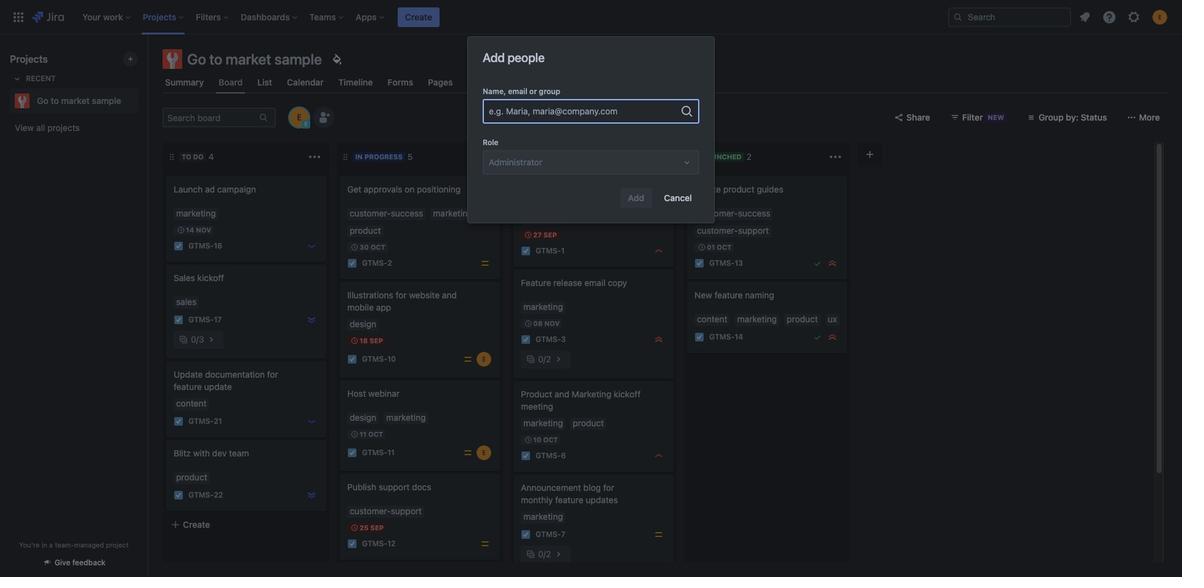 Task type: locate. For each thing, give the bounding box(es) containing it.
18 september 2023 image
[[350, 336, 360, 346], [350, 336, 360, 346]]

1 vertical spatial create button
[[163, 514, 329, 536]]

10 october 2023 image
[[523, 435, 533, 445], [523, 435, 533, 445]]

0 vertical spatial 14
[[186, 226, 194, 234]]

0 vertical spatial create button
[[398, 7, 440, 27]]

0 vertical spatial eloisefrancis23 image
[[477, 352, 491, 367]]

0 horizontal spatial medium image
[[480, 539, 490, 549]]

name,
[[483, 87, 506, 96]]

25
[[360, 524, 369, 532]]

gtms-13
[[709, 259, 743, 268]]

task image down 25 september 2023 image
[[347, 539, 357, 549]]

0 horizontal spatial positioning
[[417, 184, 461, 195]]

maria,
[[506, 106, 531, 116]]

new feature naming
[[695, 290, 774, 301]]

get
[[347, 184, 362, 195]]

sample up view all projects link
[[92, 95, 121, 106]]

for up updates
[[603, 483, 614, 493]]

illustrations
[[347, 290, 393, 301]]

create column image
[[863, 147, 878, 162]]

0 horizontal spatial launch
[[174, 184, 203, 195]]

1 vertical spatial 0
[[538, 354, 544, 365]]

jira image
[[32, 10, 64, 24], [32, 10, 64, 24]]

list link
[[255, 71, 275, 94]]

to
[[182, 153, 191, 161]]

task image for gtms-14
[[695, 333, 705, 342]]

1 vertical spatial eloisefrancis23 image
[[477, 446, 491, 461]]

tab list
[[155, 71, 1175, 94]]

feature
[[521, 278, 551, 288]]

sample up calendar
[[274, 50, 322, 68]]

gtms- inside 'link'
[[536, 452, 561, 461]]

2 highest image from the top
[[828, 333, 838, 342]]

16
[[214, 242, 222, 251]]

go
[[187, 50, 206, 68], [37, 95, 48, 106]]

gtms-11 link
[[362, 448, 395, 459]]

oct for approvals
[[371, 243, 385, 251]]

1 vertical spatial sample
[[92, 95, 121, 106]]

blitz
[[174, 448, 191, 459]]

0 vertical spatial email
[[508, 87, 528, 96]]

oct right 01
[[717, 243, 732, 251]]

2 horizontal spatial and
[[596, 184, 611, 195]]

1 vertical spatial sep
[[370, 337, 383, 345]]

gtms- inside 'link'
[[188, 417, 214, 426]]

gtms- down 08 nov
[[536, 335, 561, 345]]

new
[[695, 290, 712, 301]]

1 vertical spatial email
[[585, 278, 606, 288]]

gtms- for 3
[[536, 335, 561, 345]]

Search board text field
[[164, 109, 257, 126]]

1 horizontal spatial 14
[[735, 333, 743, 342]]

copy
[[608, 278, 627, 288]]

0 vertical spatial and
[[596, 184, 611, 195]]

1 highest image from the top
[[828, 259, 838, 269]]

launch up create positioning and messaging for new feature
[[570, 153, 600, 161]]

oct up gtms-11 at the bottom left of the page
[[368, 430, 383, 438]]

create button
[[398, 7, 440, 27], [163, 514, 329, 536]]

forms
[[388, 77, 413, 87]]

kickoff right sales
[[197, 273, 224, 283]]

gtms- down 'with'
[[188, 491, 214, 500]]

1 eloisefrancis23 image from the top
[[477, 352, 491, 367]]

lowest image
[[307, 491, 317, 501]]

ready for launch
[[529, 153, 600, 161]]

task image for host webinar
[[347, 448, 357, 458]]

sep right 25
[[370, 524, 384, 532]]

gtms- down 01 oct
[[709, 259, 735, 268]]

gtms- down new feature naming at the right of page
[[709, 333, 735, 342]]

14 november 2023 image
[[176, 225, 186, 235]]

0 horizontal spatial market
[[61, 95, 90, 106]]

gtms- down 11 oct
[[362, 449, 387, 458]]

1 vertical spatial and
[[442, 290, 457, 301]]

0 vertical spatial /
[[196, 334, 199, 345]]

kickoff right marketing
[[614, 389, 641, 400]]

0 vertical spatial nov
[[196, 226, 211, 234]]

for left website
[[396, 290, 407, 301]]

gtms- up 'with'
[[188, 417, 214, 426]]

1 vertical spatial launch
[[174, 184, 203, 195]]

go to market sample link
[[10, 89, 133, 113]]

gtms-17
[[188, 316, 222, 325]]

feature release email copy
[[521, 278, 627, 288]]

calendar link
[[285, 71, 326, 94]]

1 vertical spatial nov
[[545, 320, 560, 328]]

group
[[539, 87, 560, 96]]

0 down "gtms-7" link
[[538, 549, 544, 560]]

task image left the gtms-14 link
[[695, 333, 705, 342]]

nov
[[196, 226, 211, 234], [545, 320, 560, 328]]

0 vertical spatial launch
[[570, 153, 600, 161]]

1 horizontal spatial 11
[[387, 449, 395, 458]]

to up board
[[209, 50, 222, 68]]

email inside add people dialog
[[508, 87, 528, 96]]

08 november 2023 image
[[523, 319, 533, 329], [523, 319, 533, 329]]

create product guides
[[695, 184, 784, 195]]

nov up 'gtms-16'
[[196, 226, 211, 234]]

for left new
[[566, 196, 577, 207]]

low image for gtms-16
[[307, 241, 317, 251]]

market up list
[[226, 50, 271, 68]]

25 sep
[[360, 524, 384, 532]]

feature
[[598, 196, 627, 207], [715, 290, 743, 301], [174, 382, 202, 392], [555, 495, 584, 506]]

30
[[360, 243, 369, 251]]

10
[[387, 355, 396, 364], [533, 436, 542, 444]]

gtms- for 14
[[709, 333, 735, 342]]

0 / 2 down "gtms-7" link
[[538, 549, 551, 560]]

0 vertical spatial highest image
[[828, 259, 838, 269]]

27 september 2023 image
[[523, 230, 533, 240]]

1 vertical spatial highest image
[[828, 333, 838, 342]]

14 down new feature naming at the right of page
[[735, 333, 743, 342]]

task image for gtms-2
[[347, 259, 357, 269]]

1 vertical spatial go
[[37, 95, 48, 106]]

0 horizontal spatial go to market sample
[[37, 95, 121, 106]]

task image for product and marketing kickoff meeting
[[521, 451, 531, 461]]

1 horizontal spatial go to market sample
[[187, 50, 322, 68]]

14
[[186, 226, 194, 234], [735, 333, 743, 342]]

2 right launched
[[747, 151, 752, 162]]

name, email or group
[[483, 87, 560, 96]]

/ down gtms-17 link
[[196, 334, 199, 345]]

give
[[55, 559, 70, 568]]

gtms-6
[[536, 452, 566, 461]]

task image for gtms-16
[[174, 241, 184, 251]]

positioning up new
[[550, 184, 594, 195]]

0 down gtms-17 link
[[191, 334, 196, 345]]

task image down 30 october 2023 icon
[[347, 259, 357, 269]]

add people dialog
[[468, 37, 714, 223]]

14 november 2023 image
[[176, 225, 186, 235]]

1 horizontal spatial 10
[[533, 436, 542, 444]]

create banner
[[0, 0, 1182, 34]]

18 sep
[[360, 337, 383, 345]]

go inside go to market sample link
[[37, 95, 48, 106]]

low image for gtms-21
[[307, 417, 317, 427]]

0 vertical spatial market
[[226, 50, 271, 68]]

7
[[561, 530, 566, 540]]

a
[[49, 541, 53, 549]]

0 horizontal spatial go
[[37, 95, 48, 106]]

1 vertical spatial 0 / 2
[[538, 549, 551, 560]]

10 up 'webinar'
[[387, 355, 396, 364]]

11 up publish support docs
[[387, 449, 395, 458]]

gtms- for 22
[[188, 491, 214, 500]]

oct right '30'
[[371, 243, 385, 251]]

gtms- for 1
[[536, 247, 561, 256]]

task image left gtms-6 'link'
[[521, 451, 531, 461]]

gtms-12
[[362, 540, 396, 549]]

sample
[[274, 50, 322, 68], [92, 95, 121, 106]]

0 / 2 down gtms-3 "link"
[[538, 354, 551, 365]]

in progress 5
[[355, 151, 413, 162]]

08 nov
[[533, 320, 560, 328]]

1 horizontal spatial email
[[585, 278, 606, 288]]

gtms- inside "link"
[[536, 335, 561, 345]]

gtms- for 11
[[362, 449, 387, 458]]

3
[[199, 334, 204, 345], [561, 335, 566, 345]]

0 horizontal spatial email
[[508, 87, 528, 96]]

highest image for 14
[[828, 333, 838, 342]]

gtms- for 16
[[188, 242, 214, 251]]

2 vertical spatial /
[[544, 549, 546, 560]]

0 horizontal spatial 14
[[186, 226, 194, 234]]

30 oct
[[360, 243, 385, 251]]

medium image for gtms-7
[[654, 530, 664, 540]]

10 up the gtms-6
[[533, 436, 542, 444]]

2 eloisefrancis23 image from the top
[[477, 446, 491, 461]]

oct for and
[[543, 436, 558, 444]]

14 up 'gtms-16'
[[186, 226, 194, 234]]

launch ad campaign
[[174, 184, 256, 195]]

gtms-13 link
[[709, 258, 743, 269]]

1 horizontal spatial 3
[[561, 335, 566, 345]]

0 for announcement
[[538, 549, 544, 560]]

4
[[209, 151, 214, 162]]

task image left gtms-3 "link"
[[521, 335, 531, 345]]

gtms- for 10
[[362, 355, 387, 364]]

0 vertical spatial go
[[187, 50, 206, 68]]

medium image
[[654, 530, 664, 540], [480, 539, 490, 549]]

positioning inside create positioning and messaging for new feature
[[550, 184, 594, 195]]

ready
[[529, 153, 553, 161]]

2 positioning from the left
[[550, 184, 594, 195]]

highest image
[[828, 259, 838, 269], [828, 333, 838, 342]]

projects
[[47, 123, 80, 133]]

and up new
[[596, 184, 611, 195]]

2 vertical spatial medium image
[[463, 448, 473, 458]]

task image left gtms-21 'link'
[[174, 417, 184, 427]]

0 horizontal spatial 10
[[387, 355, 396, 364]]

1 horizontal spatial kickoff
[[614, 389, 641, 400]]

task image down 14 november 2023 icon
[[174, 241, 184, 251]]

oct for webinar
[[368, 430, 383, 438]]

feedback
[[72, 559, 105, 568]]

go to market sample up list
[[187, 50, 322, 68]]

1 positioning from the left
[[417, 184, 461, 195]]

task image left gtms-22 link on the left
[[174, 491, 184, 501]]

dev
[[212, 448, 227, 459]]

1 horizontal spatial medium image
[[654, 530, 664, 540]]

1 horizontal spatial sample
[[274, 50, 322, 68]]

release
[[554, 278, 582, 288]]

calendar
[[287, 77, 324, 87]]

positioning right on
[[417, 184, 461, 195]]

launch left ad at the top left
[[174, 184, 203, 195]]

1 horizontal spatial nov
[[545, 320, 560, 328]]

task image
[[695, 259, 705, 269], [174, 315, 184, 325], [174, 417, 184, 427], [347, 448, 357, 458], [521, 451, 531, 461], [347, 539, 357, 549]]

task image for gtms-1
[[521, 246, 531, 256]]

1 vertical spatial low image
[[307, 417, 317, 427]]

11 inside the gtms-11 link
[[387, 449, 395, 458]]

0 vertical spatial sep
[[544, 231, 557, 239]]

0 for sales
[[191, 334, 196, 345]]

/ down "gtms-7" link
[[544, 549, 546, 560]]

gtms- down 18 sep at the left
[[362, 355, 387, 364]]

go down the recent
[[37, 95, 48, 106]]

done image for gtms-14
[[813, 333, 823, 342]]

to down the recent
[[51, 95, 59, 106]]

gtms- down monthly
[[536, 530, 561, 540]]

1 horizontal spatial create button
[[398, 7, 440, 27]]

0 horizontal spatial nov
[[196, 226, 211, 234]]

task image for publish support docs
[[347, 539, 357, 549]]

to do 4
[[182, 151, 214, 162]]

sep for mobile
[[370, 337, 383, 345]]

30 october 2023 image
[[350, 243, 360, 252]]

0 vertical spatial 0
[[191, 334, 196, 345]]

1 horizontal spatial and
[[555, 389, 570, 400]]

go to market sample up view all projects link
[[37, 95, 121, 106]]

0 vertical spatial 0 / 2
[[538, 354, 551, 365]]

3 down gtms-17 link
[[199, 334, 204, 345]]

task image left gtms-10 link
[[347, 355, 357, 365]]

pages
[[428, 77, 453, 87]]

publish
[[347, 482, 376, 493]]

11 up gtms-11 at the bottom left of the page
[[360, 430, 367, 438]]

14 nov
[[186, 226, 211, 234]]

eloisefrancis23 image for host webinar
[[477, 446, 491, 461]]

1 vertical spatial medium image
[[463, 355, 473, 365]]

0 vertical spatial to
[[209, 50, 222, 68]]

nov for feature
[[545, 320, 560, 328]]

0 vertical spatial kickoff
[[197, 273, 224, 283]]

and right product at left
[[555, 389, 570, 400]]

board
[[219, 77, 243, 87]]

/ for sales
[[196, 334, 199, 345]]

2 low image from the top
[[307, 417, 317, 427]]

0 vertical spatial low image
[[307, 241, 317, 251]]

2 vertical spatial 0
[[538, 549, 544, 560]]

market up view all projects link
[[61, 95, 90, 106]]

2 vertical spatial and
[[555, 389, 570, 400]]

and inside create positioning and messaging for new feature
[[596, 184, 611, 195]]

11 october 2023 image
[[350, 430, 360, 440]]

project
[[106, 541, 129, 549]]

go up summary
[[187, 50, 206, 68]]

gtms- for 17
[[188, 316, 214, 325]]

gtms- down 25 sep
[[362, 540, 387, 549]]

task image
[[174, 241, 184, 251], [521, 246, 531, 256], [347, 259, 357, 269], [695, 333, 705, 342], [521, 335, 531, 345], [347, 355, 357, 365], [174, 491, 184, 501], [521, 530, 531, 540]]

0 horizontal spatial sample
[[92, 95, 121, 106]]

pages link
[[426, 71, 455, 94]]

issues
[[468, 77, 494, 87]]

0 vertical spatial go to market sample
[[187, 50, 322, 68]]

people
[[508, 50, 545, 65]]

1 vertical spatial to
[[51, 95, 59, 106]]

low image
[[307, 241, 317, 251], [307, 417, 317, 427]]

email left copy
[[585, 278, 606, 288]]

gtms- down 27 sep
[[536, 247, 561, 256]]

gtms-7 link
[[536, 530, 566, 540]]

1 horizontal spatial positioning
[[550, 184, 594, 195]]

task image left gtms-13 link
[[695, 259, 705, 269]]

gtms- down 14 nov
[[188, 242, 214, 251]]

1 vertical spatial kickoff
[[614, 389, 641, 400]]

for inside announcement blog for monthly feature updates
[[603, 483, 614, 493]]

oct up the gtms-6
[[543, 436, 558, 444]]

gtms-
[[188, 242, 214, 251], [536, 247, 561, 256], [362, 259, 387, 268], [709, 259, 735, 268], [188, 316, 214, 325], [709, 333, 735, 342], [536, 335, 561, 345], [362, 355, 387, 364], [188, 417, 214, 426], [362, 449, 387, 458], [536, 452, 561, 461], [188, 491, 214, 500], [536, 530, 561, 540], [362, 540, 387, 549]]

for right documentation
[[267, 370, 278, 380]]

1 low image from the top
[[307, 241, 317, 251]]

sep right 27
[[544, 231, 557, 239]]

ad
[[205, 184, 215, 195]]

1 horizontal spatial go
[[187, 50, 206, 68]]

1 vertical spatial 11
[[387, 449, 395, 458]]

for inside create positioning and messaging for new feature
[[566, 196, 577, 207]]

0 down gtms-3 "link"
[[538, 354, 544, 365]]

gtms- down 10 oct
[[536, 452, 561, 461]]

eloisefrancis23 image
[[477, 352, 491, 367], [477, 446, 491, 461]]

0 vertical spatial sample
[[274, 50, 322, 68]]

role
[[483, 138, 499, 147]]

01 october 2023 image
[[697, 243, 707, 252], [697, 243, 707, 252]]

done image
[[813, 259, 823, 269], [813, 333, 823, 342], [813, 333, 823, 342]]

task image left "gtms-7" link
[[521, 530, 531, 540]]

gtms- for 21
[[188, 417, 214, 426]]

3 inside "link"
[[561, 335, 566, 345]]

gtms- for 12
[[362, 540, 387, 549]]

and right website
[[442, 290, 457, 301]]

0 / 2
[[538, 354, 551, 365], [538, 549, 551, 560]]

0 horizontal spatial kickoff
[[197, 273, 224, 283]]

task image down 11 october 2023 image
[[347, 448, 357, 458]]

1 vertical spatial 10
[[533, 436, 542, 444]]

email left or on the top left of page
[[508, 87, 528, 96]]

feature inside announcement blog for monthly feature updates
[[555, 495, 584, 506]]

gtms- up 0 / 3
[[188, 316, 214, 325]]

sep right 18
[[370, 337, 383, 345]]

tab list containing board
[[155, 71, 1175, 94]]

gtms- down 30 oct in the top of the page
[[362, 259, 387, 268]]

task image down 27 september 2023 icon
[[521, 246, 531, 256]]

for inside the "illustrations for website and mobile app"
[[396, 290, 407, 301]]

timeline link
[[336, 71, 375, 94]]

0 vertical spatial 11
[[360, 430, 367, 438]]

21
[[214, 417, 222, 426]]

0 horizontal spatial and
[[442, 290, 457, 301]]

gtms-6 link
[[536, 451, 566, 462]]

1 vertical spatial go to market sample
[[37, 95, 121, 106]]

medium image
[[480, 259, 490, 269], [463, 355, 473, 365], [463, 448, 473, 458]]

/ down gtms-3 "link"
[[544, 354, 546, 365]]

3 down release
[[561, 335, 566, 345]]

gtms- for 6
[[536, 452, 561, 461]]

0 vertical spatial 10
[[387, 355, 396, 364]]

nov right 08
[[545, 320, 560, 328]]

summary link
[[163, 71, 206, 94]]



Task type: vqa. For each thing, say whether or not it's contained in the screenshot.
NAME,
yes



Task type: describe. For each thing, give the bounding box(es) containing it.
gtms-1
[[536, 247, 565, 256]]

high image
[[654, 451, 664, 461]]

1 vertical spatial /
[[544, 354, 546, 365]]

done image for gtms-13
[[813, 259, 823, 269]]

collapse recent projects image
[[10, 71, 25, 86]]

summary
[[165, 77, 204, 87]]

1 vertical spatial market
[[61, 95, 90, 106]]

create inside primary element
[[405, 11, 432, 22]]

1
[[561, 247, 565, 256]]

view all projects
[[15, 123, 80, 133]]

update
[[174, 370, 203, 380]]

task image for gtms-7
[[521, 530, 531, 540]]

marketing
[[572, 389, 612, 400]]

new
[[580, 196, 596, 207]]

forms link
[[385, 71, 416, 94]]

Name, email or group text field
[[620, 105, 671, 118]]

create inside create positioning and messaging for new feature
[[521, 184, 547, 195]]

in
[[42, 541, 47, 549]]

eloisefrancis23 image for illustrations for website and mobile app
[[477, 352, 491, 367]]

sales kickoff
[[174, 273, 224, 283]]

cancel
[[664, 193, 692, 203]]

gtms-10 link
[[362, 354, 396, 365]]

issues link
[[465, 71, 496, 94]]

gtms-3 link
[[536, 335, 566, 345]]

medium image for host webinar
[[463, 448, 473, 458]]

01 oct
[[707, 243, 732, 251]]

support
[[379, 482, 410, 493]]

task image for gtms-10
[[347, 355, 357, 365]]

and inside product and marketing kickoff meeting
[[555, 389, 570, 400]]

gtms- for 2
[[362, 259, 387, 268]]

app
[[376, 302, 391, 313]]

gtms- for 7
[[536, 530, 561, 540]]

cancel button
[[657, 188, 700, 208]]

gtms-14 link
[[709, 332, 743, 343]]

2 up illustrations
[[387, 259, 392, 268]]

2 down gtms-3 "link"
[[546, 354, 551, 365]]

primary element
[[7, 0, 948, 34]]

0 vertical spatial medium image
[[480, 259, 490, 269]]

feature inside update documentation for feature update
[[174, 382, 202, 392]]

progress
[[365, 153, 403, 161]]

view all projects link
[[10, 117, 138, 139]]

add people image
[[317, 110, 331, 125]]

gtms-10
[[362, 355, 396, 364]]

for inside update documentation for feature update
[[267, 370, 278, 380]]

gtms-21 link
[[188, 417, 222, 427]]

eloisefrancis23 image
[[289, 108, 309, 127]]

create button inside primary element
[[398, 7, 440, 27]]

docs
[[412, 482, 431, 493]]

campaign
[[217, 184, 256, 195]]

team
[[229, 448, 249, 459]]

1 horizontal spatial to
[[209, 50, 222, 68]]

lowest image
[[307, 315, 317, 325]]

list
[[258, 77, 272, 87]]

0 horizontal spatial create button
[[163, 514, 329, 536]]

01
[[707, 243, 715, 251]]

high image
[[654, 246, 664, 256]]

medium image for gtms-12
[[480, 539, 490, 549]]

oct for product
[[717, 243, 732, 251]]

reports link
[[506, 71, 543, 94]]

gtms-16
[[188, 242, 222, 251]]

gtms-12 link
[[362, 539, 396, 550]]

0 / 3
[[191, 334, 204, 345]]

product
[[723, 184, 755, 195]]

announcement blog for monthly feature updates
[[521, 483, 618, 506]]

gtms-21
[[188, 417, 222, 426]]

0 horizontal spatial to
[[51, 95, 59, 106]]

25 september 2023 image
[[350, 523, 360, 533]]

in
[[355, 153, 363, 161]]

2 0 / 2 from the top
[[538, 549, 551, 560]]

13
[[735, 259, 743, 268]]

gtms-11
[[362, 449, 395, 458]]

with
[[193, 448, 210, 459]]

gtms-2
[[362, 259, 392, 268]]

task image left gtms-17 link
[[174, 315, 184, 325]]

1 horizontal spatial launch
[[570, 153, 600, 161]]

2 down "gtms-7" link
[[546, 549, 551, 560]]

host
[[347, 389, 366, 399]]

gtms-17 link
[[188, 315, 222, 326]]

task image for gtms-3
[[521, 335, 531, 345]]

1 horizontal spatial market
[[226, 50, 271, 68]]

5
[[408, 151, 413, 162]]

meeting
[[521, 402, 553, 412]]

update documentation for feature update
[[174, 370, 278, 392]]

feature inside create positioning and messaging for new feature
[[598, 196, 627, 207]]

task image for create product guides
[[695, 259, 705, 269]]

for right ready
[[554, 153, 569, 161]]

team-
[[55, 541, 74, 549]]

launched
[[703, 153, 742, 161]]

naming
[[745, 290, 774, 301]]

0 horizontal spatial 3
[[199, 334, 204, 345]]

create positioning and messaging for new feature
[[521, 184, 627, 207]]

22
[[214, 491, 223, 500]]

task image for gtms-22
[[174, 491, 184, 501]]

25 september 2023 image
[[350, 523, 360, 533]]

search image
[[953, 12, 963, 22]]

and inside the "illustrations for website and mobile app"
[[442, 290, 457, 301]]

gtms-22 link
[[188, 490, 223, 501]]

go to market sample inside go to market sample link
[[37, 95, 121, 106]]

on
[[405, 184, 415, 195]]

nov for launch
[[196, 226, 211, 234]]

0 horizontal spatial 11
[[360, 430, 367, 438]]

kickoff inside product and marketing kickoff meeting
[[614, 389, 641, 400]]

10 oct
[[533, 436, 558, 444]]

host webinar
[[347, 389, 400, 399]]

sep for for
[[544, 231, 557, 239]]

highest image for 13
[[828, 259, 838, 269]]

27 september 2023 image
[[523, 230, 533, 240]]

recent
[[26, 74, 56, 83]]

done image
[[813, 259, 823, 269]]

announcement
[[521, 483, 581, 493]]

/ for announcement
[[544, 549, 546, 560]]

12
[[387, 540, 396, 549]]

updates
[[586, 495, 618, 506]]

managed
[[74, 541, 104, 549]]

gtms-3
[[536, 335, 566, 345]]

give feedback button
[[35, 553, 113, 573]]

view
[[15, 123, 34, 133]]

publish support docs
[[347, 482, 431, 493]]

1 0 / 2 from the top
[[538, 354, 551, 365]]

update
[[204, 382, 232, 392]]

11 october 2023 image
[[350, 430, 360, 440]]

gtms-7
[[536, 530, 566, 540]]

30 october 2023 image
[[350, 243, 360, 252]]

gtms-1 link
[[536, 246, 565, 257]]

timeline
[[338, 77, 373, 87]]

Search field
[[948, 7, 1072, 27]]

get approvals on positioning
[[347, 184, 461, 195]]

2 vertical spatial sep
[[370, 524, 384, 532]]

launched 2
[[703, 151, 752, 162]]

documentation
[[205, 370, 265, 380]]

medium image for illustrations for website and mobile app
[[463, 355, 473, 365]]

gtms- for 13
[[709, 259, 735, 268]]

1 vertical spatial 14
[[735, 333, 743, 342]]

e.g.
[[489, 106, 504, 116]]

17
[[214, 316, 222, 325]]

gtms-14
[[709, 333, 743, 342]]

08
[[533, 320, 543, 328]]

highest image
[[654, 335, 664, 345]]



